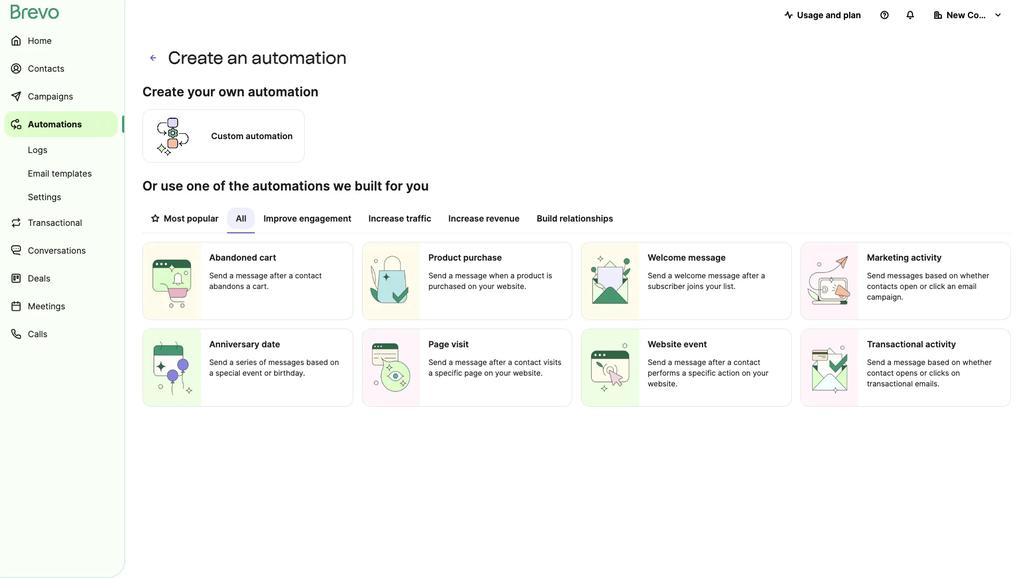 Task type: locate. For each thing, give the bounding box(es) containing it.
contact inside send a message after a contact visits a specific page on your website.
[[515, 358, 542, 367]]

conversations
[[28, 245, 86, 256]]

1 horizontal spatial transactional
[[868, 339, 924, 350]]

0 vertical spatial automation
[[252, 48, 347, 68]]

website. inside send a message after a contact performs a specific action on your website.
[[648, 379, 678, 388]]

an right click
[[948, 282, 957, 291]]

2 increase from the left
[[449, 213, 484, 224]]

send inside send a message based on whether contact opens or clicks on transactional emails.
[[868, 358, 886, 367]]

website. inside send a message after a contact visits a specific page on your website.
[[513, 369, 543, 378]]

0 horizontal spatial of
[[213, 178, 226, 194]]

after inside send a message after a contact abandons a cart.
[[270, 271, 287, 280]]

based inside send a series of messages based on a special event or birthday.
[[306, 358, 328, 367]]

send up performs
[[648, 358, 666, 367]]

an
[[227, 48, 248, 68], [948, 282, 957, 291]]

your right page
[[496, 369, 511, 378]]

event down series in the left of the page
[[243, 369, 262, 378]]

increase traffic
[[369, 213, 432, 224]]

contact for abandoned cart
[[295, 271, 322, 280]]

send a message after a contact performs a specific action on your website.
[[648, 358, 769, 388]]

increase left revenue
[[449, 213, 484, 224]]

your inside send a message after a contact visits a specific page on your website.
[[496, 369, 511, 378]]

improve engagement link
[[255, 208, 360, 233]]

1 horizontal spatial of
[[259, 358, 266, 367]]

increase traffic link
[[360, 208, 440, 233]]

automations link
[[4, 111, 118, 137]]

1 horizontal spatial messages
[[888, 271, 924, 280]]

marketing
[[868, 252, 910, 263]]

message down product purchase
[[455, 271, 487, 280]]

email
[[959, 282, 977, 291]]

message inside send a message after a contact abandons a cart.
[[236, 271, 268, 280]]

contact inside send a message after a contact performs a specific action on your website.
[[734, 358, 761, 367]]

2 specific from the left
[[689, 369, 716, 378]]

send inside send a welcome message after a subscriber joins your list.
[[648, 271, 666, 280]]

0 vertical spatial event
[[684, 339, 707, 350]]

message up opens
[[894, 358, 926, 367]]

increase left traffic
[[369, 213, 404, 224]]

your
[[188, 84, 215, 100], [479, 282, 495, 291], [706, 282, 722, 291], [496, 369, 511, 378], [753, 369, 769, 378]]

specific inside send a message after a contact visits a specific page on your website.
[[435, 369, 463, 378]]

messages up open
[[888, 271, 924, 280]]

for
[[386, 178, 403, 194]]

contact
[[295, 271, 322, 280], [515, 358, 542, 367], [734, 358, 761, 367], [868, 369, 895, 378]]

send for marketing
[[868, 271, 886, 280]]

welcome message
[[648, 252, 726, 263]]

0 horizontal spatial messages
[[269, 358, 304, 367]]

welcome
[[675, 271, 707, 280]]

1 horizontal spatial an
[[948, 282, 957, 291]]

your right action
[[753, 369, 769, 378]]

plan
[[844, 10, 862, 20]]

based inside send a message based on whether contact opens or clicks on transactional emails.
[[928, 358, 950, 367]]

specific for visit
[[435, 369, 463, 378]]

create
[[168, 48, 224, 68], [143, 84, 184, 100]]

send inside send a series of messages based on a special event or birthday.
[[209, 358, 228, 367]]

increase for increase revenue
[[449, 213, 484, 224]]

calls
[[28, 329, 47, 340]]

1 vertical spatial messages
[[269, 358, 304, 367]]

settings
[[28, 192, 61, 203]]

send up contacts
[[868, 271, 886, 280]]

on inside send a message after a contact visits a specific page on your website.
[[485, 369, 493, 378]]

usage and plan button
[[776, 4, 870, 26]]

transactional down settings link
[[28, 218, 82, 228]]

1 vertical spatial whether
[[963, 358, 993, 367]]

or left click
[[920, 282, 928, 291]]

send up special
[[209, 358, 228, 367]]

contact inside send a message based on whether contact opens or clicks on transactional emails.
[[868, 369, 895, 378]]

your inside send a message after a contact performs a specific action on your website.
[[753, 369, 769, 378]]

we
[[333, 178, 352, 194]]

0 horizontal spatial an
[[227, 48, 248, 68]]

message for page visit
[[455, 358, 487, 367]]

message inside "send a message when a product is purchased on your website."
[[455, 271, 487, 280]]

message down website event at right
[[675, 358, 707, 367]]

on
[[950, 271, 959, 280], [468, 282, 477, 291], [330, 358, 339, 367], [952, 358, 961, 367], [485, 369, 493, 378], [742, 369, 751, 378], [952, 369, 961, 378]]

logs link
[[4, 139, 118, 161]]

0 horizontal spatial increase
[[369, 213, 404, 224]]

messages inside send messages based on whether contacts open or click an email campaign.
[[888, 271, 924, 280]]

0 vertical spatial of
[[213, 178, 226, 194]]

visits
[[544, 358, 562, 367]]

1 vertical spatial create
[[143, 84, 184, 100]]

messages
[[888, 271, 924, 280], [269, 358, 304, 367]]

open
[[901, 282, 918, 291]]

1 vertical spatial transactional
[[868, 339, 924, 350]]

of for the
[[213, 178, 226, 194]]

specific inside send a message after a contact performs a specific action on your website.
[[689, 369, 716, 378]]

1 increase from the left
[[369, 213, 404, 224]]

calls link
[[4, 322, 118, 347]]

or inside send a series of messages based on a special event or birthday.
[[264, 369, 272, 378]]

deals link
[[4, 266, 118, 292]]

message up page
[[455, 358, 487, 367]]

after inside send a message after a contact visits a specific page on your website.
[[489, 358, 506, 367]]

your left list.
[[706, 282, 722, 291]]

message inside send a message based on whether contact opens or clicks on transactional emails.
[[894, 358, 926, 367]]

activity for transactional activity
[[926, 339, 957, 350]]

an up own
[[227, 48, 248, 68]]

built
[[355, 178, 382, 194]]

transactional activity
[[868, 339, 957, 350]]

build relationships
[[537, 213, 614, 224]]

0 horizontal spatial transactional
[[28, 218, 82, 228]]

or inside send messages based on whether contacts open or click an email campaign.
[[920, 282, 928, 291]]

or
[[143, 178, 158, 194]]

marketing activity
[[868, 252, 942, 263]]

send up purchased
[[429, 271, 447, 280]]

templates
[[52, 168, 92, 179]]

messages inside send a series of messages based on a special event or birthday.
[[269, 358, 304, 367]]

0 vertical spatial create
[[168, 48, 224, 68]]

automation
[[252, 48, 347, 68], [248, 84, 319, 100], [246, 131, 293, 141]]

0 vertical spatial whether
[[961, 271, 990, 280]]

1 vertical spatial of
[[259, 358, 266, 367]]

send down page
[[429, 358, 447, 367]]

1 vertical spatial activity
[[926, 339, 957, 350]]

event
[[684, 339, 707, 350], [243, 369, 262, 378]]

1 specific from the left
[[435, 369, 463, 378]]

clicks
[[930, 369, 950, 378]]

traffic
[[406, 213, 432, 224]]

specific left action
[[689, 369, 716, 378]]

after for page visit
[[489, 358, 506, 367]]

send up transactional
[[868, 358, 886, 367]]

0 vertical spatial activity
[[912, 252, 942, 263]]

automations
[[28, 119, 82, 130]]

specific for event
[[689, 369, 716, 378]]

automation inside button
[[246, 131, 293, 141]]

of left the
[[213, 178, 226, 194]]

0 horizontal spatial event
[[243, 369, 262, 378]]

when
[[489, 271, 509, 280]]

message up cart.
[[236, 271, 268, 280]]

1 vertical spatial an
[[948, 282, 957, 291]]

transactional for transactional
[[28, 218, 82, 228]]

after inside send a welcome message after a subscriber joins your list.
[[743, 271, 759, 280]]

message for product purchase
[[455, 271, 487, 280]]

or
[[920, 282, 928, 291], [264, 369, 272, 378], [921, 369, 928, 378]]

send inside send messages based on whether contacts open or click an email campaign.
[[868, 271, 886, 280]]

most popular link
[[143, 208, 227, 233]]

deals
[[28, 273, 50, 284]]

after inside send a message after a contact performs a specific action on your website.
[[709, 358, 726, 367]]

date
[[262, 339, 280, 350]]

of right series in the left of the page
[[259, 358, 266, 367]]

increase for increase traffic
[[369, 213, 404, 224]]

purchased
[[429, 282, 466, 291]]

after for website event
[[709, 358, 726, 367]]

cart.
[[253, 282, 269, 291]]

anniversary date
[[209, 339, 280, 350]]

2 vertical spatial automation
[[246, 131, 293, 141]]

on inside send messages based on whether contacts open or click an email campaign.
[[950, 271, 959, 280]]

tab list
[[143, 208, 1012, 234]]

website. for website event
[[648, 379, 678, 388]]

welcome
[[648, 252, 687, 263]]

after
[[270, 271, 287, 280], [743, 271, 759, 280], [489, 358, 506, 367], [709, 358, 726, 367]]

or up emails.
[[921, 369, 928, 378]]

the
[[229, 178, 249, 194]]

contact inside send a message after a contact abandons a cart.
[[295, 271, 322, 280]]

special
[[216, 369, 241, 378]]

new
[[947, 10, 966, 20]]

send inside send a message after a contact abandons a cart.
[[209, 271, 228, 280]]

send inside send a message after a contact visits a specific page on your website.
[[429, 358, 447, 367]]

page visit
[[429, 339, 469, 350]]

increase revenue link
[[440, 208, 529, 233]]

send inside "send a message when a product is purchased on your website."
[[429, 271, 447, 280]]

1 vertical spatial event
[[243, 369, 262, 378]]

create your own automation
[[143, 84, 319, 100]]

website.
[[497, 282, 527, 291], [513, 369, 543, 378], [648, 379, 678, 388]]

message for website event
[[675, 358, 707, 367]]

message up list.
[[709, 271, 741, 280]]

anniversary
[[209, 339, 260, 350]]

activity for marketing activity
[[912, 252, 942, 263]]

activity up send messages based on whether contacts open or click an email campaign.
[[912, 252, 942, 263]]

event inside send a series of messages based on a special event or birthday.
[[243, 369, 262, 378]]

event right website
[[684, 339, 707, 350]]

your down the when
[[479, 282, 495, 291]]

product
[[517, 271, 545, 280]]

1 horizontal spatial event
[[684, 339, 707, 350]]

send up abandons
[[209, 271, 228, 280]]

of inside send a series of messages based on a special event or birthday.
[[259, 358, 266, 367]]

based
[[926, 271, 948, 280], [306, 358, 328, 367], [928, 358, 950, 367]]

create for create an automation
[[168, 48, 224, 68]]

new company button
[[926, 4, 1012, 26]]

build
[[537, 213, 558, 224]]

0 vertical spatial transactional
[[28, 218, 82, 228]]

1 vertical spatial website.
[[513, 369, 543, 378]]

contact for page visit
[[515, 358, 542, 367]]

activity up clicks
[[926, 339, 957, 350]]

opens
[[897, 369, 918, 378]]

whether inside send a message based on whether contact opens or clicks on transactional emails.
[[963, 358, 993, 367]]

messages up birthday.
[[269, 358, 304, 367]]

whether
[[961, 271, 990, 280], [963, 358, 993, 367]]

of for messages
[[259, 358, 266, 367]]

2 vertical spatial website.
[[648, 379, 678, 388]]

1 horizontal spatial specific
[[689, 369, 716, 378]]

transactional up opens
[[868, 339, 924, 350]]

send up subscriber
[[648, 271, 666, 280]]

0 vertical spatial messages
[[888, 271, 924, 280]]

send for page
[[429, 358, 447, 367]]

increase inside "link"
[[369, 213, 404, 224]]

custom
[[211, 131, 244, 141]]

improve
[[264, 213, 297, 224]]

email templates link
[[4, 163, 118, 184]]

new company
[[947, 10, 1008, 20]]

message inside send a message after a contact visits a specific page on your website.
[[455, 358, 487, 367]]

message for abandoned cart
[[236, 271, 268, 280]]

message inside send a message after a contact performs a specific action on your website.
[[675, 358, 707, 367]]

meetings
[[28, 301, 65, 312]]

home
[[28, 35, 52, 46]]

specific left page
[[435, 369, 463, 378]]

0 vertical spatial website.
[[497, 282, 527, 291]]

send inside send a message after a contact performs a specific action on your website.
[[648, 358, 666, 367]]

or left birthday.
[[264, 369, 272, 378]]

1 horizontal spatial increase
[[449, 213, 484, 224]]

0 horizontal spatial specific
[[435, 369, 463, 378]]



Task type: vqa. For each thing, say whether or not it's contained in the screenshot.
an within Send messages based on whether contacts open or click an email campaign.
yes



Task type: describe. For each thing, give the bounding box(es) containing it.
1 vertical spatial automation
[[248, 84, 319, 100]]

automations
[[253, 178, 330, 194]]

contacts
[[28, 63, 64, 74]]

tab list containing most popular
[[143, 208, 1012, 234]]

contacts
[[868, 282, 898, 291]]

relationships
[[560, 213, 614, 224]]

whether inside send messages based on whether contacts open or click an email campaign.
[[961, 271, 990, 280]]

contacts link
[[4, 56, 118, 81]]

improve engagement
[[264, 213, 352, 224]]

send a message after a contact abandons a cart.
[[209, 271, 322, 291]]

or inside send a message based on whether contact opens or clicks on transactional emails.
[[921, 369, 928, 378]]

or use one of the automations we built for you
[[143, 178, 429, 194]]

conversations link
[[4, 238, 118, 264]]

birthday.
[[274, 369, 305, 378]]

your left own
[[188, 84, 215, 100]]

page
[[465, 369, 482, 378]]

message for transactional activity
[[894, 358, 926, 367]]

increase revenue
[[449, 213, 520, 224]]

cart
[[260, 252, 276, 263]]

transactional
[[868, 379, 914, 388]]

0 vertical spatial an
[[227, 48, 248, 68]]

abandoned
[[209, 252, 257, 263]]

is
[[547, 271, 553, 280]]

usage and plan
[[798, 10, 862, 20]]

your inside "send a message when a product is purchased on your website."
[[479, 282, 495, 291]]

list.
[[724, 282, 736, 291]]

send a message based on whether contact opens or clicks on transactional emails.
[[868, 358, 993, 388]]

after for abandoned cart
[[270, 271, 287, 280]]

logs
[[28, 145, 48, 155]]

send a series of messages based on a special event or birthday.
[[209, 358, 339, 378]]

and
[[826, 10, 842, 20]]

your inside send a welcome message after a subscriber joins your list.
[[706, 282, 722, 291]]

an inside send messages based on whether contacts open or click an email campaign.
[[948, 282, 957, 291]]

send for abandoned
[[209, 271, 228, 280]]

product purchase
[[429, 252, 502, 263]]

send messages based on whether contacts open or click an email campaign.
[[868, 271, 990, 302]]

message up send a welcome message after a subscriber joins your list.
[[689, 252, 726, 263]]

revenue
[[486, 213, 520, 224]]

most popular
[[164, 213, 219, 224]]

custom automation button
[[143, 108, 305, 165]]

one
[[186, 178, 210, 194]]

action
[[719, 369, 740, 378]]

email
[[28, 168, 49, 179]]

send for transactional
[[868, 358, 886, 367]]

on inside send a message after a contact performs a specific action on your website.
[[742, 369, 751, 378]]

create for create your own automation
[[143, 84, 184, 100]]

joins
[[688, 282, 704, 291]]

send a welcome message after a subscriber joins your list.
[[648, 271, 766, 291]]

custom automation
[[211, 131, 293, 141]]

on inside send a series of messages based on a special event or birthday.
[[330, 358, 339, 367]]

own
[[219, 84, 245, 100]]

transactional for transactional activity
[[868, 339, 924, 350]]

dxrbf image
[[151, 214, 160, 223]]

emails.
[[916, 379, 940, 388]]

send for website
[[648, 358, 666, 367]]

use
[[161, 178, 183, 194]]

send for product
[[429, 271, 447, 280]]

send a message after a contact visits a specific page on your website.
[[429, 358, 562, 378]]

subscriber
[[648, 282, 686, 291]]

series
[[236, 358, 257, 367]]

website event
[[648, 339, 707, 350]]

build relationships link
[[529, 208, 622, 233]]

on inside "send a message when a product is purchased on your website."
[[468, 282, 477, 291]]

send for anniversary
[[209, 358, 228, 367]]

a inside send a message based on whether contact opens or clicks on transactional emails.
[[888, 358, 892, 367]]

based inside send messages based on whether contacts open or click an email campaign.
[[926, 271, 948, 280]]

all link
[[227, 208, 255, 234]]

product
[[429, 252, 462, 263]]

campaigns link
[[4, 84, 118, 109]]

performs
[[648, 369, 680, 378]]

website. inside "send a message when a product is purchased on your website."
[[497, 282, 527, 291]]

popular
[[187, 213, 219, 224]]

engagement
[[299, 213, 352, 224]]

contact for website event
[[734, 358, 761, 367]]

website
[[648, 339, 682, 350]]

click
[[930, 282, 946, 291]]

home link
[[4, 28, 118, 54]]

website. for page visit
[[513, 369, 543, 378]]

send for welcome
[[648, 271, 666, 280]]

transactional link
[[4, 210, 118, 236]]

all
[[236, 213, 247, 224]]

abandons
[[209, 282, 244, 291]]

visit
[[452, 339, 469, 350]]

page
[[429, 339, 450, 350]]

settings link
[[4, 186, 118, 208]]

meetings link
[[4, 294, 118, 319]]

abandoned cart
[[209, 252, 276, 263]]

message inside send a welcome message after a subscriber joins your list.
[[709, 271, 741, 280]]



